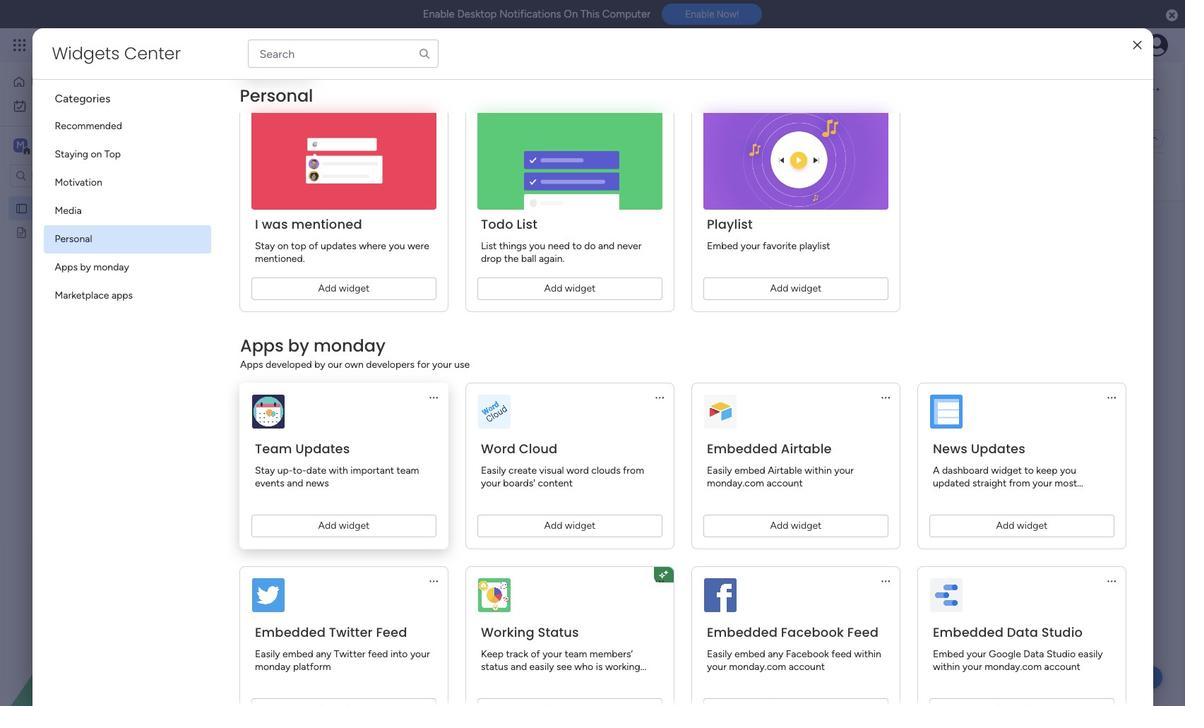 Task type: locate. For each thing, give the bounding box(es) containing it.
gantt button
[[408, 127, 455, 150]]

team
[[255, 440, 292, 458]]

day
[[558, 527, 584, 545]]

0 vertical spatial to
[[572, 240, 582, 252]]

w8
[[342, 278, 355, 287]]

main for main table
[[236, 132, 257, 144]]

the inside field
[[534, 527, 555, 545]]

dapulse close image
[[1166, 8, 1178, 23]]

gantt inside field
[[235, 222, 271, 240]]

on inside option
[[91, 148, 102, 160]]

- left 24
[[842, 278, 845, 287]]

add widget button down "content"
[[477, 515, 662, 538]]

w7
[[225, 278, 236, 287]]

0 horizontal spatial first
[[49, 202, 67, 214]]

0 horizontal spatial 18
[[253, 278, 261, 287]]

- right 12
[[248, 278, 251, 287]]

main left table
[[236, 132, 257, 144]]

3 - from the left
[[495, 278, 498, 287]]

0 horizontal spatial board
[[69, 202, 95, 214]]

1 feed from the left
[[368, 648, 388, 660]]

important
[[350, 465, 394, 477]]

team inside working status keep track of your team members' status and easily see who is working from where
[[564, 648, 587, 660]]

3
[[500, 278, 504, 287]]

collect data
[[247, 379, 300, 391]]

add down calendar button
[[322, 170, 341, 182]]

staying
[[55, 148, 88, 160]]

0 vertical spatial gantt
[[419, 132, 444, 144]]

invite / 1 button
[[1066, 78, 1136, 100]]

to up 'sources'
[[1024, 465, 1034, 477]]

see
[[247, 39, 264, 51], [644, 106, 661, 118]]

main content
[[0, 202, 1185, 706]]

new inside main content
[[247, 424, 267, 437]]

0 horizontal spatial keep
[[489, 107, 510, 119]]

1 horizontal spatial list
[[516, 215, 537, 233]]

news inside team updates stay up-to-date with important team events and news
[[305, 477, 329, 489]]

add widget button down with
[[251, 515, 436, 538]]

new
[[220, 170, 240, 182], [247, 424, 267, 437]]

personal for widgets center
[[240, 84, 313, 107]]

first inside list box
[[49, 202, 67, 214]]

1 horizontal spatial the
[[534, 527, 555, 545]]

18 right w12
[[832, 278, 840, 287]]

1 horizontal spatial to
[[1024, 465, 1034, 477]]

new left task
[[220, 170, 240, 182]]

add widget down calendar button
[[322, 170, 374, 182]]

apps up marketplace
[[55, 261, 78, 273]]

1 horizontal spatial any
[[315, 648, 331, 660]]

add down again.
[[544, 283, 562, 295]]

first up type
[[253, 73, 293, 105]]

- right 11
[[723, 278, 726, 287]]

home
[[31, 76, 58, 88]]

and down to-
[[287, 477, 303, 489]]

news inside the news updates a dashboard widget to keep you updated straight from your most trusted news sources
[[967, 490, 990, 502]]

news updates a dashboard widget to keep you updated straight from your most trusted news sources
[[933, 440, 1077, 502]]

personal inside option
[[55, 233, 92, 245]]

by up developed
[[288, 334, 309, 357]]

team up date
[[309, 447, 332, 459]]

personal option
[[43, 225, 211, 254]]

developers
[[366, 359, 414, 371]]

manage
[[216, 107, 251, 119]]

account inside embedded facebook feed easily embed any facebook feed within your monday.com account
[[788, 661, 825, 673]]

you up 'most'
[[1060, 465, 1076, 477]]

within inside embedded facebook feed easily embed any facebook feed within your monday.com account
[[854, 648, 881, 660]]

2 horizontal spatial team
[[564, 648, 587, 660]]

from inside working status keep track of your team members' status and easily see who is working from where
[[481, 674, 502, 686]]

enable left desktop
[[423, 8, 455, 20]]

0 horizontal spatial my first board
[[33, 202, 95, 214]]

1 horizontal spatial by
[[288, 334, 309, 357]]

on up "mentioned." at the left of the page
[[277, 240, 288, 252]]

embed inside "embedded twitter feed easily embed any twitter feed into your monday platform"
[[282, 648, 313, 660]]

set
[[247, 334, 262, 346]]

0 vertical spatial the
[[504, 253, 518, 265]]

enable
[[423, 8, 455, 20], [685, 9, 714, 20]]

sources
[[993, 490, 1027, 502]]

my first board inside list box
[[33, 202, 95, 214]]

add widget inside popup button
[[322, 170, 374, 182]]

1 vertical spatial board
[[69, 202, 95, 214]]

type
[[272, 107, 292, 119]]

on left it
[[318, 641, 328, 651]]

my first board up type
[[215, 73, 366, 105]]

main inside button
[[236, 132, 257, 144]]

keep
[[489, 107, 510, 119], [1036, 465, 1057, 477]]

1 horizontal spatial where
[[504, 674, 532, 686]]

embed inside embedded facebook feed easily embed any facebook feed within your monday.com account
[[734, 648, 765, 660]]

main workspace
[[32, 138, 116, 152]]

0 vertical spatial where
[[549, 107, 577, 119]]

your inside working status keep track of your team members' status and easily see who is working from where
[[542, 648, 562, 660]]

enable for enable desktop notifications on this computer
[[423, 8, 455, 20]]

workspace image
[[13, 138, 28, 153]]

project
[[601, 107, 633, 119]]

public board image left meeting
[[15, 225, 28, 239]]

embedded airtable easily embed airtable within your monday.com account
[[707, 440, 854, 489]]

to
[[572, 240, 582, 252], [1024, 465, 1034, 477]]

meeting notes
[[33, 226, 99, 238]]

w12   18 - 24
[[815, 278, 857, 287]]

1 horizontal spatial work
[[114, 37, 140, 53]]

embedded inside embedded facebook feed easily embed any facebook feed within your monday.com account
[[707, 624, 777, 641]]

feed inside "embedded twitter feed easily embed any twitter feed into your monday platform"
[[368, 648, 388, 660]]

2 vertical spatial on
[[318, 641, 328, 651]]

board up the notes
[[69, 202, 95, 214]]

add widget down the embedded airtable easily embed airtable within your monday.com account
[[770, 520, 821, 532]]

2 vertical spatial within
[[933, 661, 960, 673]]

news down the straight
[[967, 490, 990, 502]]

team
[[309, 447, 332, 459], [396, 465, 419, 477], [564, 648, 587, 660]]

updates inside the news updates a dashboard widget to keep you updated straight from your most trusted news sources
[[971, 440, 1025, 458]]

account inside the embedded airtable easily embed airtable within your monday.com account
[[766, 477, 803, 489]]

0 horizontal spatial main
[[32, 138, 57, 152]]

public board image for meeting notes
[[15, 225, 28, 239]]

board up project. at the top left of page
[[299, 73, 366, 105]]

0 vertical spatial stay
[[255, 240, 275, 252]]

6 - from the left
[[842, 278, 845, 287]]

0 vertical spatial on
[[91, 148, 102, 160]]

where left project
[[549, 107, 577, 119]]

1 horizontal spatial working
[[481, 624, 534, 641]]

1 horizontal spatial feed
[[847, 624, 878, 641]]

apps inside option
[[55, 261, 78, 273]]

your inside "embedded twitter feed easily embed any twitter feed into your monday platform"
[[410, 648, 430, 660]]

activity button
[[993, 78, 1060, 100]]

working on it
[[285, 641, 335, 651]]

- for w8   19 - 25
[[366, 278, 369, 287]]

your inside word cloud easily create visual word clouds from your boards' content
[[481, 477, 500, 489]]

1 vertical spatial list
[[481, 240, 496, 252]]

updates up the straight
[[971, 440, 1025, 458]]

within inside embedded data studio embed your google data studio easily within your monday.com account
[[933, 661, 960, 673]]

2 18 from the left
[[832, 278, 840, 287]]

see more link
[[643, 105, 688, 119]]

new inside button
[[220, 170, 240, 182]]

my inside list box
[[33, 202, 47, 214]]

work down home
[[48, 100, 70, 112]]

1 horizontal spatial easily
[[1078, 648, 1103, 660]]

0 horizontal spatial within
[[804, 465, 832, 477]]

add view image
[[463, 133, 469, 144]]

1 horizontal spatial on
[[277, 240, 288, 252]]

by inside option
[[80, 261, 91, 273]]

see plans button
[[228, 35, 296, 56]]

monday inside option
[[93, 261, 129, 273]]

on inside i was mentioned stay on top of updates where you were mentioned.
[[277, 240, 288, 252]]

1 vertical spatial from
[[1009, 477, 1030, 489]]

track right keep
[[506, 648, 528, 660]]

apps
[[55, 261, 78, 273], [240, 334, 283, 357], [240, 359, 263, 371]]

add down the embedded airtable easily embed airtable within your monday.com account
[[770, 520, 788, 532]]

widget left 4
[[565, 283, 595, 295]]

see left more
[[644, 106, 661, 118]]

team right important on the left bottom of the page
[[396, 465, 419, 477]]

on
[[564, 8, 578, 20]]

2 mar from the top
[[392, 379, 409, 391]]

0 horizontal spatial news
[[305, 477, 329, 489]]

mar
[[392, 357, 409, 369], [392, 379, 409, 391]]

0 vertical spatial studio
[[1041, 624, 1082, 641]]

0 horizontal spatial work
[[48, 100, 70, 112]]

- left 3 at the top left of the page
[[495, 278, 498, 287]]

staying on top option
[[43, 141, 211, 169]]

1 feed from the left
[[376, 624, 407, 641]]

airtable
[[781, 440, 831, 458], [768, 465, 802, 477]]

apps by monday option
[[43, 254, 211, 282]]

2 updates from the left
[[971, 440, 1025, 458]]

list up things at the top
[[516, 215, 537, 233]]

easily inside the embedded airtable easily embed airtable within your monday.com account
[[707, 465, 732, 477]]

feed for embedded twitter feed
[[376, 624, 407, 641]]

monday down done
[[255, 661, 290, 673]]

0 vertical spatial new
[[220, 170, 240, 182]]

monday.com
[[707, 477, 764, 489], [729, 661, 786, 673], [984, 661, 1042, 673]]

more
[[663, 106, 686, 118]]

None search field
[[248, 40, 438, 68]]

any inside embedded facebook feed easily embed any facebook feed within your monday.com account
[[768, 648, 783, 660]]

manage any type of project. assign owners, set timelines and keep track of where your project stands.
[[216, 107, 667, 119]]

2 horizontal spatial from
[[1009, 477, 1030, 489]]

need
[[548, 240, 570, 252]]

show board description image
[[376, 82, 393, 96]]

1 horizontal spatial my first board
[[215, 73, 366, 105]]

1 vertical spatial where
[[359, 240, 386, 252]]

1 vertical spatial public board image
[[15, 225, 28, 239]]

updates up date
[[295, 440, 350, 458]]

where right updates
[[359, 240, 386, 252]]

1 vertical spatial studio
[[1046, 648, 1075, 660]]

1 vertical spatial easily
[[529, 661, 554, 673]]

and right do
[[598, 240, 614, 252]]

0 vertical spatial team
[[309, 447, 332, 459]]

where inside working status keep track of your team members' status and easily see who is working from where
[[504, 674, 532, 686]]

data
[[1007, 624, 1038, 641], [1023, 648, 1044, 660]]

status
[[481, 661, 508, 673]]

2 vertical spatial team
[[564, 648, 587, 660]]

of inside field
[[518, 527, 531, 545]]

and inside team updates stay up-to-date with important team events and news
[[287, 477, 303, 489]]

by up marketplace
[[80, 261, 91, 273]]

stay inside i was mentioned stay on top of updates where you were mentioned.
[[255, 240, 275, 252]]

work inside "option"
[[48, 100, 70, 112]]

4 - from the left
[[604, 278, 607, 287]]

where down status
[[504, 674, 532, 686]]

working for on
[[285, 641, 316, 651]]

enable inside enable now! "button"
[[685, 9, 714, 20]]

widget down "content"
[[565, 520, 595, 532]]

0 vertical spatial public board image
[[15, 201, 28, 215]]

keep inside the news updates a dashboard widget to keep you updated straight from your most trusted news sources
[[1036, 465, 1057, 477]]

who
[[574, 661, 593, 673]]

marketplace apps option
[[43, 282, 211, 310]]

add widget down favorite
[[770, 283, 821, 295]]

of right "quote"
[[518, 527, 531, 545]]

18 right 12
[[253, 278, 261, 287]]

by left our
[[314, 359, 325, 371]]

contact sales team
[[247, 447, 332, 459]]

notes
[[72, 226, 99, 238]]

feed inside embedded facebook feed easily embed any facebook feed within your monday.com account
[[831, 648, 851, 660]]

assign right project. at the top left of page
[[343, 107, 372, 119]]

1 horizontal spatial board
[[299, 73, 366, 105]]

embed
[[734, 465, 765, 477], [282, 648, 313, 660], [734, 648, 765, 660]]

2 horizontal spatial within
[[933, 661, 960, 673]]

w11   11 - 17
[[699, 278, 736, 287]]

1 horizontal spatial main
[[236, 132, 257, 144]]

menu image
[[880, 392, 891, 403], [428, 576, 439, 587], [880, 576, 891, 587], [1106, 576, 1117, 587]]

- right the 19
[[366, 278, 369, 287]]

1 vertical spatial by
[[288, 334, 309, 357]]

8
[[411, 379, 417, 391]]

2 horizontal spatial any
[[768, 648, 783, 660]]

easily
[[1078, 648, 1103, 660], [529, 661, 554, 673]]

i
[[255, 215, 258, 233]]

0 vertical spatial from
[[623, 465, 644, 477]]

of
[[294, 107, 304, 119], [537, 107, 547, 119], [308, 240, 318, 252], [518, 527, 531, 545], [530, 648, 540, 660]]

own
[[344, 359, 363, 371]]

2 vertical spatial by
[[314, 359, 325, 371]]

0 horizontal spatial new
[[220, 170, 240, 182]]

feed
[[376, 624, 407, 641], [847, 624, 878, 641]]

stay inside team updates stay up-to-date with important team events and news
[[255, 465, 275, 477]]

2 stay from the top
[[255, 465, 275, 477]]

list up drop on the left of the page
[[481, 240, 496, 252]]

feed inside "embedded twitter feed easily embed any twitter feed into your monday platform"
[[376, 624, 407, 641]]

24
[[847, 278, 857, 287]]

project.
[[306, 107, 340, 119]]

is
[[596, 661, 602, 673]]

first up meeting
[[49, 202, 67, 214]]

embedded
[[707, 440, 777, 458], [255, 624, 325, 641], [707, 624, 777, 641], [933, 624, 1003, 641]]

embedded for twitter
[[255, 624, 325, 641]]

feed inside embedded facebook feed easily embed any facebook feed within your monday.com account
[[847, 624, 878, 641]]

2 horizontal spatial on
[[318, 641, 328, 651]]

see inside button
[[247, 39, 264, 51]]

widget up the straight
[[991, 465, 1022, 477]]

2 horizontal spatial by
[[314, 359, 325, 371]]

10
[[609, 278, 617, 287]]

of right top
[[308, 240, 318, 252]]

content
[[537, 477, 572, 489]]

0 horizontal spatial the
[[504, 253, 518, 265]]

for
[[417, 359, 429, 371]]

embedded inside embedded data studio embed your google data studio easily within your monday.com account
[[933, 624, 1003, 641]]

where inside i was mentioned stay on top of updates where you were mentioned.
[[359, 240, 386, 252]]

updates
[[295, 440, 350, 458], [971, 440, 1025, 458]]

gantt down manage any type of project. assign owners, set timelines and keep track of where your project stands.
[[419, 132, 444, 144]]

on left top
[[91, 148, 102, 160]]

main content containing gantt
[[0, 202, 1185, 706]]

team up 'who'
[[564, 648, 587, 660]]

monday inside apps by monday apps developed by our own developers for your use
[[313, 334, 385, 357]]

0 vertical spatial within
[[804, 465, 832, 477]]

w10   4 - 10
[[580, 278, 617, 287]]

to inside 'todo list list things you need to do and never drop the ball again.'
[[572, 240, 582, 252]]

my first board up meeting notes in the left of the page
[[33, 202, 95, 214]]

mar for mar 8
[[392, 379, 409, 391]]

monday inside "embedded twitter feed easily embed any twitter feed into your monday platform"
[[255, 661, 290, 673]]

easily inside embedded data studio embed your google data studio easily within your monday.com account
[[1078, 648, 1103, 660]]

1 mar from the top
[[392, 357, 409, 369]]

activity
[[999, 83, 1033, 95]]

2 feed from the left
[[831, 648, 851, 660]]

- right 4
[[604, 278, 607, 287]]

add down favorite
[[770, 283, 788, 295]]

1 horizontal spatial keep
[[1036, 465, 1057, 477]]

trusted
[[933, 490, 965, 502]]

1 public board image from the top
[[15, 201, 28, 215]]

2 public board image from the top
[[15, 225, 28, 239]]

apps up developed
[[240, 334, 283, 357]]

1 vertical spatial within
[[854, 648, 881, 660]]

and inside working status keep track of your team members' status and easily see who is working from where
[[510, 661, 527, 673]]

embedded for data
[[933, 624, 1003, 641]]

embedded for airtable
[[707, 440, 777, 458]]

my first board
[[215, 73, 366, 105], [33, 202, 95, 214]]

motivation
[[55, 177, 102, 189]]

personal up table
[[240, 84, 313, 107]]

option
[[0, 195, 180, 198]]

data right google
[[1023, 648, 1044, 660]]

add down date
[[318, 520, 336, 532]]

0 horizontal spatial list
[[481, 240, 496, 252]]

0 vertical spatial embed
[[707, 240, 738, 252]]

feed for facebook
[[831, 648, 851, 660]]

home option
[[8, 71, 172, 93]]

public board image
[[15, 201, 28, 215], [15, 225, 28, 239]]

public board image for my first board
[[15, 201, 28, 215]]

the down things at the top
[[504, 253, 518, 265]]

working inside working status keep track of your team members' status and easily see who is working from where
[[481, 624, 534, 641]]

mar left 8
[[392, 379, 409, 391]]

of right type
[[294, 107, 304, 119]]

1 vertical spatial airtable
[[768, 465, 802, 477]]

1 - from the left
[[248, 278, 251, 287]]

- for w7   12 - 18
[[248, 278, 251, 287]]

1 vertical spatial assign
[[247, 357, 276, 369]]

gantt inside button
[[419, 132, 444, 144]]

main table button
[[214, 127, 293, 150]]

data up google
[[1007, 624, 1038, 641]]

add inside popup button
[[322, 170, 341, 182]]

my work link
[[8, 95, 172, 117]]

you left were
[[388, 240, 405, 252]]

0 horizontal spatial working
[[285, 641, 316, 651]]

1 horizontal spatial feed
[[831, 648, 851, 660]]

embed inside playlist embed your favorite playlist
[[707, 240, 738, 252]]

by for apps by monday apps developed by our own developers for your use
[[288, 334, 309, 357]]

drop
[[481, 253, 501, 265]]

1 vertical spatial track
[[506, 648, 528, 660]]

1 vertical spatial gantt
[[235, 222, 271, 240]]

of inside working status keep track of your team members' status and easily see who is working from where
[[530, 648, 540, 660]]

categories heading
[[43, 80, 211, 112]]

work for monday
[[114, 37, 140, 53]]

1 vertical spatial work
[[48, 100, 70, 112]]

1 horizontal spatial team
[[396, 465, 419, 477]]

gantt up february 2024
[[235, 222, 271, 240]]

cloud
[[519, 440, 557, 458]]

1 vertical spatial my first board
[[33, 202, 95, 214]]

monday.com inside embedded facebook feed easily embed any facebook feed within your monday.com account
[[729, 661, 786, 673]]

main inside workspace selection element
[[32, 138, 57, 152]]

updates for news updates
[[971, 440, 1025, 458]]

widget left 25
[[339, 283, 369, 295]]

from right clouds
[[623, 465, 644, 477]]

1 updates from the left
[[295, 440, 350, 458]]

any inside "embedded twitter feed easily embed any twitter feed into your monday platform"
[[315, 648, 331, 660]]

add widget
[[322, 170, 374, 182], [318, 283, 369, 295], [544, 283, 595, 295], [770, 283, 821, 295], [318, 520, 369, 532], [544, 520, 595, 532], [770, 520, 821, 532], [996, 520, 1047, 532]]

person button
[[454, 165, 515, 187]]

updates inside team updates stay up-to-date with important team events and news
[[295, 440, 350, 458]]

embed for embedded facebook feed
[[734, 648, 765, 660]]

embed left google
[[933, 648, 964, 660]]

5 - from the left
[[723, 278, 726, 287]]

new for new item
[[247, 424, 267, 437]]

0 horizontal spatial from
[[481, 674, 502, 686]]

0 horizontal spatial embed
[[707, 240, 738, 252]]

embedded inside "embedded twitter feed easily embed any twitter feed into your monday platform"
[[255, 624, 325, 641]]

up
[[264, 334, 276, 346]]

2024
[[253, 254, 276, 266]]

see more
[[644, 106, 686, 118]]

on inside main content
[[318, 641, 328, 651]]

new item
[[247, 424, 290, 437]]

playlist embed your favorite playlist
[[707, 215, 830, 252]]

things
[[499, 240, 526, 252]]

apps up collect
[[240, 359, 263, 371]]

to inside the news updates a dashboard widget to keep you updated straight from your most trusted news sources
[[1024, 465, 1034, 477]]

2 vertical spatial where
[[504, 674, 532, 686]]

1 vertical spatial news
[[967, 490, 990, 502]]

see left plans
[[247, 39, 264, 51]]

embedded inside the embedded airtable easily embed airtable within your monday.com account
[[707, 440, 777, 458]]

add
[[322, 170, 341, 182], [318, 283, 336, 295], [544, 283, 562, 295], [770, 283, 788, 295], [318, 520, 336, 532], [544, 520, 562, 532], [770, 520, 788, 532], [996, 520, 1014, 532]]

widget down kanban button
[[343, 170, 374, 182]]

1 stay from the top
[[255, 240, 275, 252]]

0 horizontal spatial on
[[91, 148, 102, 160]]

0 vertical spatial by
[[80, 261, 91, 273]]

list box
[[0, 193, 180, 435]]

0 vertical spatial work
[[114, 37, 140, 53]]

your
[[579, 107, 599, 119], [740, 240, 760, 252], [432, 359, 452, 371], [834, 465, 854, 477], [481, 477, 500, 489], [1032, 477, 1052, 489], [410, 648, 430, 660], [542, 648, 562, 660], [966, 648, 986, 660], [707, 661, 726, 673], [962, 661, 982, 673]]

personal for categories
[[240, 67, 313, 90]]

personal down plans
[[240, 67, 313, 90]]

0 horizontal spatial easily
[[529, 661, 554, 673]]

main right the workspace image
[[32, 138, 57, 152]]

2 - from the left
[[366, 278, 369, 287]]

menu image
[[428, 392, 439, 403], [654, 392, 665, 403], [1106, 392, 1117, 403], [654, 576, 665, 587]]

1 vertical spatial the
[[534, 527, 555, 545]]

add widget down with
[[318, 520, 369, 532]]

1 vertical spatial stay
[[255, 465, 275, 477]]

0 vertical spatial apps
[[55, 261, 78, 273]]

keep right timelines
[[489, 107, 510, 119]]

new task
[[220, 170, 261, 182]]

stay
[[255, 240, 275, 252], [255, 465, 275, 477]]

0 vertical spatial my first board
[[215, 73, 366, 105]]

my up meeting
[[33, 202, 47, 214]]

1 vertical spatial keep
[[1036, 465, 1057, 477]]

0 horizontal spatial by
[[80, 261, 91, 273]]

0 horizontal spatial see
[[247, 39, 264, 51]]

news down date
[[305, 477, 329, 489]]

team inside team updates stay up-to-date with important team events and news
[[396, 465, 419, 477]]

0 vertical spatial twitter
[[329, 624, 372, 641]]

account
[[766, 477, 803, 489], [788, 661, 825, 673], [1044, 661, 1080, 673]]

search image
[[418, 47, 431, 60]]

0 horizontal spatial gantt
[[235, 222, 271, 240]]

1 vertical spatial team
[[396, 465, 419, 477]]

11
[[715, 278, 721, 287]]

stay up events
[[255, 465, 275, 477]]

1 horizontal spatial updates
[[971, 440, 1025, 458]]

1 horizontal spatial see
[[644, 106, 661, 118]]

stuck
[[336, 641, 358, 651]]

you up the ball
[[529, 240, 545, 252]]

0 vertical spatial keep
[[489, 107, 510, 119]]

embed
[[707, 240, 738, 252], [933, 648, 964, 660]]

add down 'sources'
[[996, 520, 1014, 532]]

2 feed from the left
[[847, 624, 878, 641]]

select product image
[[13, 38, 27, 52]]

updates for team updates
[[295, 440, 350, 458]]

work up categories heading
[[114, 37, 140, 53]]

2 vertical spatial apps
[[240, 359, 263, 371]]

working inside main content
[[285, 641, 316, 651]]

my down home
[[32, 100, 46, 112]]

0 horizontal spatial to
[[572, 240, 582, 252]]



Task type: vqa. For each thing, say whether or not it's contained in the screenshot.
straight
yes



Task type: describe. For each thing, give the bounding box(es) containing it.
home link
[[8, 71, 172, 93]]

your inside the news updates a dashboard widget to keep you updated straight from your most trusted news sources
[[1032, 477, 1052, 489]]

1 vertical spatial facebook
[[786, 648, 829, 660]]

on for working
[[318, 641, 328, 651]]

add widget button down 'sources'
[[929, 515, 1114, 538]]

my work option
[[8, 95, 172, 117]]

menu image for team updates
[[428, 392, 439, 403]]

enable for enable now!
[[685, 9, 714, 20]]

dapulse x slim image
[[1133, 40, 1142, 51]]

Search in workspace field
[[30, 168, 118, 184]]

of inside i was mentioned stay on top of updates where you were mentioned.
[[308, 240, 318, 252]]

team updates stay up-to-date with important team events and news
[[255, 440, 419, 489]]

enable now!
[[685, 9, 739, 20]]

25
[[371, 278, 380, 287]]

to-
[[292, 465, 306, 477]]

workspace
[[60, 138, 116, 152]]

My first board field
[[211, 73, 370, 105]]

monday.com inside embedded data studio embed your google data studio easily within your monday.com account
[[984, 661, 1042, 673]]

menu image for news updates
[[1106, 392, 1117, 403]]

enable now! button
[[662, 4, 762, 25]]

mar 8
[[392, 379, 417, 391]]

from inside word cloud easily create visual word clouds from your boards' content
[[623, 465, 644, 477]]

widgets center
[[52, 42, 181, 65]]

menu image for embedded facebook feed
[[880, 576, 891, 587]]

more dots image
[[412, 531, 422, 542]]

item
[[270, 424, 290, 437]]

your inside apps by monday apps developed by our own developers for your use
[[432, 359, 452, 371]]

see for see plans
[[247, 39, 264, 51]]

updates
[[320, 240, 356, 252]]

0 vertical spatial airtable
[[781, 440, 831, 458]]

todo list list things you need to do and never drop the ball again.
[[481, 215, 641, 265]]

w9
[[456, 278, 467, 287]]

2 horizontal spatial where
[[549, 107, 577, 119]]

menu image for word cloud
[[654, 392, 665, 403]]

the inside 'todo list list things you need to do and never drop the ball again.'
[[504, 253, 518, 265]]

7
[[411, 357, 417, 369]]

a
[[933, 465, 939, 477]]

february
[[209, 254, 250, 266]]

list box containing my first board
[[0, 193, 180, 435]]

w9   feb 26 - 3
[[456, 278, 504, 287]]

media option
[[43, 197, 211, 225]]

add widget left 25
[[318, 283, 369, 295]]

widget inside the news updates a dashboard widget to keep you updated straight from your most trusted news sources
[[991, 465, 1022, 477]]

categories list box
[[43, 80, 222, 310]]

you inside the news updates a dashboard widget to keep you updated straight from your most trusted news sources
[[1060, 465, 1076, 477]]

menu image for embedded airtable
[[880, 392, 891, 403]]

see for see more
[[644, 106, 661, 118]]

widget down 'sources'
[[1017, 520, 1047, 532]]

1 18 from the left
[[253, 278, 261, 287]]

categories
[[55, 92, 111, 105]]

playlist
[[707, 215, 752, 233]]

1 horizontal spatial assign
[[343, 107, 372, 119]]

date
[[306, 465, 326, 477]]

of up 'filter' popup button
[[537, 107, 547, 119]]

add widget button down updates
[[251, 278, 436, 300]]

by for apps by monday
[[80, 261, 91, 273]]

stands.
[[636, 107, 667, 119]]

was
[[261, 215, 288, 233]]

0 vertical spatial track
[[513, 107, 535, 119]]

account inside embedded data studio embed your google data studio easily within your monday.com account
[[1044, 661, 1080, 673]]

motivation option
[[43, 169, 211, 197]]

my up manage
[[215, 73, 247, 105]]

within inside the embedded airtable easily embed airtable within your monday.com account
[[804, 465, 832, 477]]

arrow down image
[[570, 168, 586, 185]]

0 vertical spatial data
[[1007, 624, 1038, 641]]

widget inside popup button
[[343, 170, 374, 182]]

embedded facebook feed easily embed any facebook feed within your monday.com account
[[707, 624, 881, 673]]

more dots image
[[894, 531, 904, 542]]

menu image for embedded twitter feed
[[428, 576, 439, 587]]

widget down the embedded airtable easily embed airtable within your monday.com account
[[791, 520, 821, 532]]

0 horizontal spatial any
[[254, 107, 269, 119]]

meeting
[[33, 226, 70, 238]]

and right timelines
[[470, 107, 487, 119]]

assign tasks
[[247, 357, 301, 369]]

w10
[[580, 278, 595, 287]]

Search field
[[404, 166, 446, 186]]

new for new task
[[220, 170, 240, 182]]

top
[[104, 148, 121, 160]]

staying on top
[[55, 148, 121, 160]]

monday work management
[[63, 37, 219, 53]]

Battery field
[[231, 527, 285, 546]]

board inside list box
[[69, 202, 95, 214]]

use
[[454, 359, 470, 371]]

track inside working status keep track of your team members' status and easily see who is working from where
[[506, 648, 528, 660]]

- for w11   11 - 17
[[723, 278, 726, 287]]

workspace selection element
[[13, 137, 118, 155]]

google
[[988, 648, 1021, 660]]

and inside 'todo list list things you need to do and never drop the ball again.'
[[598, 240, 614, 252]]

task
[[243, 170, 261, 182]]

add widget down 'sources'
[[996, 520, 1047, 532]]

- for w10   4 - 10
[[604, 278, 607, 287]]

easily inside word cloud easily create visual word clouds from your boards' content
[[481, 465, 506, 477]]

set up weekly meeting
[[247, 334, 348, 346]]

4
[[597, 278, 602, 287]]

0 vertical spatial board
[[299, 73, 366, 105]]

my inside "option"
[[32, 100, 46, 112]]

embed for embedded twitter feed
[[282, 648, 313, 660]]

kanban button
[[354, 127, 408, 150]]

proposal
[[290, 402, 328, 414]]

you inside 'todo list list things you need to do and never drop the ball again.'
[[529, 240, 545, 252]]

on for staying
[[91, 148, 102, 160]]

kanban
[[365, 132, 398, 144]]

add left "w8" in the left of the page
[[318, 283, 336, 295]]

main for main workspace
[[32, 138, 57, 152]]

12
[[238, 278, 246, 287]]

mentioned.
[[255, 253, 304, 265]]

word cloud easily create visual word clouds from your boards' content
[[481, 440, 644, 489]]

0 vertical spatial list
[[516, 215, 537, 233]]

add widget button down again.
[[477, 278, 662, 300]]

easily inside embedded facebook feed easily embed any facebook feed within your monday.com account
[[707, 648, 732, 660]]

add widget button
[[296, 165, 380, 187]]

research proposal
[[247, 402, 328, 414]]

any for embedded facebook feed
[[768, 648, 783, 660]]

center
[[124, 42, 181, 65]]

Search for a column type search field
[[248, 40, 438, 68]]

word
[[566, 465, 589, 477]]

w8   19 - 25
[[342, 278, 380, 287]]

gantt for gantt button
[[419, 132, 444, 144]]

timelines
[[428, 107, 468, 119]]

battery
[[235, 527, 281, 545]]

todo
[[481, 215, 513, 233]]

monday.com inside the embedded airtable easily embed airtable within your monday.com account
[[707, 477, 764, 489]]

working status keep track of your team members' status and easily see who is working from where
[[481, 624, 640, 686]]

embedded for facebook
[[707, 624, 777, 641]]

add widget down "content"
[[544, 520, 595, 532]]

add widget left 4
[[544, 283, 595, 295]]

your inside playlist embed your favorite playlist
[[740, 240, 760, 252]]

gantt for gantt field
[[235, 222, 271, 240]]

apps for apps by monday
[[55, 261, 78, 273]]

- for w12   18 - 24
[[842, 278, 845, 287]]

my work
[[32, 100, 70, 112]]

february 2024
[[209, 254, 276, 266]]

add widget button down the embedded airtable easily embed airtable within your monday.com account
[[703, 515, 888, 538]]

your inside the embedded airtable easily embed airtable within your monday.com account
[[834, 465, 854, 477]]

set
[[412, 107, 425, 119]]

boards'
[[503, 477, 535, 489]]

playlist
[[799, 240, 830, 252]]

widget down playlist
[[791, 283, 821, 295]]

any for embedded twitter feed
[[315, 648, 331, 660]]

working for status
[[481, 624, 534, 641]]

monday up home link on the top left of the page
[[63, 37, 111, 53]]

developed
[[265, 359, 312, 371]]

work for my
[[48, 100, 70, 112]]

from inside the news updates a dashboard widget to keep you updated straight from your most trusted news sources
[[1009, 477, 1030, 489]]

1 horizontal spatial first
[[253, 73, 293, 105]]

1
[[1125, 83, 1129, 95]]

do
[[584, 240, 596, 252]]

0 vertical spatial facebook
[[781, 624, 844, 641]]

menu image for embedded data studio
[[1106, 576, 1117, 587]]

your inside embedded facebook feed easily embed any facebook feed within your monday.com account
[[707, 661, 726, 673]]

visual
[[539, 465, 564, 477]]

add widget button down favorite
[[703, 278, 888, 300]]

lottie animation image
[[0, 564, 180, 706]]

Quote of the Day field
[[472, 527, 587, 546]]

never
[[617, 240, 641, 252]]

feb
[[469, 278, 482, 287]]

kendall parks image
[[1146, 34, 1168, 57]]

w12
[[815, 278, 830, 287]]

easily inside working status keep track of your team members' status and easily see who is working from where
[[529, 661, 554, 673]]

filter button
[[520, 165, 586, 187]]

feed for twitter
[[368, 648, 388, 660]]

embed inside the embedded airtable easily embed airtable within your monday.com account
[[734, 465, 765, 477]]

again.
[[539, 253, 564, 265]]

new task button
[[214, 165, 267, 187]]

see plans
[[247, 39, 290, 51]]

Gantt field
[[231, 222, 275, 241]]

add to favorites image
[[400, 82, 414, 96]]

embed inside embedded data studio embed your google data studio easily within your monday.com account
[[933, 648, 964, 660]]

lottie animation element
[[0, 564, 180, 706]]

members'
[[589, 648, 632, 660]]

help button
[[1113, 666, 1163, 689]]

keep
[[481, 648, 503, 660]]

with
[[328, 465, 348, 477]]

apps for apps by monday apps developed by our own developers for your use
[[240, 334, 283, 357]]

filter
[[542, 170, 565, 182]]

calendar button
[[293, 127, 354, 150]]

marketplace apps
[[55, 290, 133, 302]]

not
[[382, 641, 397, 651]]

done
[[241, 641, 261, 651]]

collapse board header image
[[1149, 133, 1160, 144]]

platform
[[293, 661, 331, 673]]

0 horizontal spatial assign
[[247, 357, 276, 369]]

top
[[291, 240, 306, 252]]

mar 7
[[392, 357, 417, 369]]

widget down with
[[339, 520, 369, 532]]

1 vertical spatial data
[[1023, 648, 1044, 660]]

mar for mar 7
[[392, 357, 409, 369]]

favorite
[[762, 240, 797, 252]]

baseline
[[716, 225, 753, 237]]

add down "content"
[[544, 520, 562, 532]]

feed for embedded facebook feed
[[847, 624, 878, 641]]

word
[[481, 440, 515, 458]]

table
[[260, 132, 283, 144]]

embedded twitter feed easily embed any twitter feed into your monday platform
[[255, 624, 430, 673]]

recommended option
[[43, 112, 211, 141]]

it
[[330, 641, 335, 651]]

easily inside "embedded twitter feed easily embed any twitter feed into your monday platform"
[[255, 648, 280, 660]]

you inside i was mentioned stay on top of updates where you were mentioned.
[[388, 240, 405, 252]]

1 vertical spatial twitter
[[334, 648, 365, 660]]

into
[[390, 648, 408, 660]]



